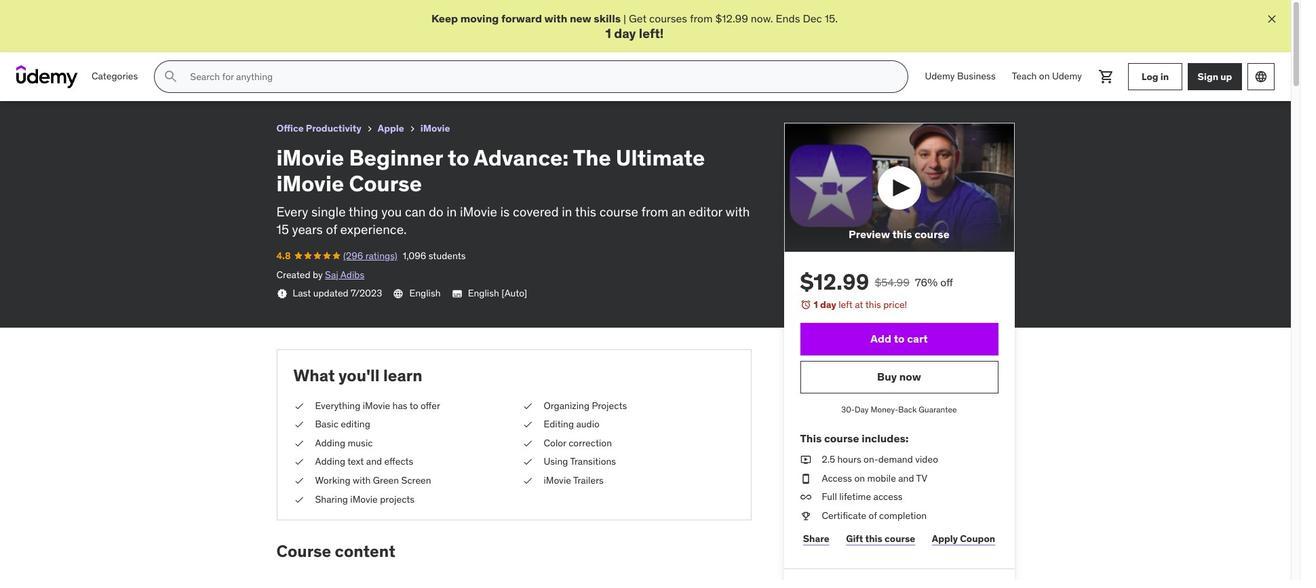 Task type: vqa. For each thing, say whether or not it's contained in the screenshot.
Search
no



Task type: describe. For each thing, give the bounding box(es) containing it.
1 horizontal spatial in
[[562, 203, 572, 220]]

imovie up every in the top of the page
[[277, 170, 344, 198]]

adding for adding music
[[315, 437, 346, 449]]

submit search image
[[163, 69, 179, 85]]

advance:
[[474, 144, 569, 172]]

1 horizontal spatial $12.99
[[801, 268, 870, 296]]

everything
[[315, 399, 361, 412]]

adding for adding text and effects
[[315, 456, 346, 468]]

get
[[629, 12, 647, 25]]

preview
[[849, 228, 891, 241]]

course inside 'gift this course' link
[[885, 533, 916, 545]]

from inside the imovie beginner to advance: the ultimate imovie course every single thing you can do in imovie is covered in this course from an editor with 15 years of experience.
[[642, 203, 669, 220]]

has
[[393, 399, 408, 412]]

text
[[348, 456, 364, 468]]

$12.99 $54.99 76% off
[[801, 268, 954, 296]]

every
[[277, 203, 308, 220]]

guarantee
[[919, 405, 957, 415]]

basic
[[315, 418, 339, 430]]

imovie down working with green screen
[[350, 493, 378, 505]]

imovie left is
[[460, 203, 497, 220]]

certificate
[[822, 510, 867, 522]]

money-
[[871, 405, 899, 415]]

15
[[277, 222, 289, 238]]

gift this course
[[846, 533, 916, 545]]

moving
[[461, 12, 499, 25]]

sign up
[[1198, 70, 1233, 83]]

organizing
[[544, 399, 590, 412]]

what
[[294, 365, 335, 386]]

day inside keep moving forward with new skills | get courses from $12.99 now. ends dec 15. 1 day left!
[[614, 25, 636, 42]]

alarm image
[[801, 300, 811, 310]]

you
[[382, 203, 402, 220]]

30-day money-back guarantee
[[842, 405, 957, 415]]

apply
[[932, 533, 958, 545]]

new
[[570, 12, 592, 25]]

xsmall image for organizing projects
[[522, 399, 533, 413]]

xsmall image for certificate of completion
[[801, 510, 811, 523]]

on-
[[864, 453, 879, 466]]

sign up link
[[1188, 63, 1243, 90]]

1 inside keep moving forward with new skills | get courses from $12.99 now. ends dec 15. 1 day left!
[[606, 25, 611, 42]]

0 horizontal spatial course
[[277, 541, 331, 562]]

of inside the imovie beginner to advance: the ultimate imovie course every single thing you can do in imovie is covered in this course from an editor with 15 years of experience.
[[326, 222, 337, 238]]

buy
[[878, 370, 897, 384]]

from inside keep moving forward with new skills | get courses from $12.99 now. ends dec 15. 1 day left!
[[690, 12, 713, 25]]

what you'll learn
[[294, 365, 423, 386]]

1 horizontal spatial 1
[[814, 299, 818, 311]]

15.
[[825, 12, 838, 25]]

english for english
[[410, 287, 441, 299]]

sharing
[[315, 493, 348, 505]]

xsmall image for editing audio
[[522, 418, 533, 431]]

2 udemy from the left
[[1053, 70, 1083, 82]]

buy now
[[878, 370, 922, 384]]

you'll
[[339, 365, 380, 386]]

course content
[[277, 541, 396, 562]]

productivity
[[306, 122, 362, 135]]

imovie down using
[[544, 474, 571, 487]]

0 horizontal spatial in
[[447, 203, 457, 220]]

imovie beginner to advance: the ultimate imovie course every single thing you can do in imovie is covered in this course from an editor with 15 years of experience.
[[277, 144, 750, 238]]

covered
[[513, 203, 559, 220]]

off
[[941, 276, 954, 289]]

thing
[[349, 203, 378, 220]]

now
[[900, 370, 922, 384]]

xsmall image for color correction
[[522, 437, 533, 450]]

1 vertical spatial day
[[821, 299, 837, 311]]

1 day left at this price!
[[814, 299, 908, 311]]

created by saj adibs
[[277, 268, 365, 281]]

certificate of completion
[[822, 510, 927, 522]]

access
[[822, 472, 853, 484]]

udemy image
[[16, 65, 78, 88]]

green
[[373, 474, 399, 487]]

on for access
[[855, 472, 866, 484]]

xsmall image for access on mobile and tv
[[801, 472, 811, 485]]

7/2023
[[351, 287, 382, 299]]

tv
[[917, 472, 928, 484]]

ultimate
[[616, 144, 705, 172]]

created
[[277, 268, 311, 281]]

xsmall image for working with green screen
[[294, 474, 304, 488]]

full
[[822, 491, 837, 503]]

working
[[315, 474, 351, 487]]

course language image
[[393, 289, 404, 299]]

udemy business
[[925, 70, 996, 82]]

mobile
[[868, 472, 897, 484]]

adding music
[[315, 437, 373, 449]]

saj adibs link
[[325, 268, 365, 281]]

shopping cart with 0 items image
[[1099, 69, 1115, 85]]

xsmall image for adding text and effects
[[294, 456, 304, 469]]

working with green screen
[[315, 474, 431, 487]]

courses
[[650, 12, 688, 25]]

course up hours
[[825, 432, 860, 445]]

skills
[[594, 12, 621, 25]]

english for english [auto]
[[468, 287, 499, 299]]

english [auto]
[[468, 287, 527, 299]]

imovie trailers
[[544, 474, 604, 487]]

xsmall image for using transitions
[[522, 456, 533, 469]]

apply coupon button
[[930, 526, 999, 553]]

add to cart button
[[801, 323, 999, 356]]

access
[[874, 491, 903, 503]]

learn
[[383, 365, 423, 386]]

1 vertical spatial of
[[869, 510, 877, 522]]

udemy business link
[[917, 61, 1004, 93]]

2 horizontal spatial in
[[1161, 70, 1170, 83]]

audio
[[577, 418, 600, 430]]

editing audio
[[544, 418, 600, 430]]

2.5
[[822, 453, 836, 466]]



Task type: locate. For each thing, give the bounding box(es) containing it.
editing
[[341, 418, 370, 430]]

demand
[[879, 453, 913, 466]]

transitions
[[570, 456, 616, 468]]

do
[[429, 203, 444, 220]]

xsmall image for imovie trailers
[[522, 474, 533, 488]]

office productivity
[[277, 122, 362, 135]]

xsmall image down this
[[801, 453, 811, 467]]

2 vertical spatial with
[[353, 474, 371, 487]]

on up full lifetime access
[[855, 472, 866, 484]]

xsmall image for sharing imovie projects
[[294, 493, 304, 506]]

to left cart
[[894, 332, 905, 346]]

color correction
[[544, 437, 612, 449]]

this right at
[[866, 299, 882, 311]]

adding
[[315, 437, 346, 449], [315, 456, 346, 468]]

1,096
[[403, 250, 426, 262]]

0 vertical spatial from
[[690, 12, 713, 25]]

2.5 hours on-demand video
[[822, 453, 939, 466]]

0 horizontal spatial 1
[[606, 25, 611, 42]]

1,096 students
[[403, 250, 466, 262]]

in right covered
[[562, 203, 572, 220]]

xsmall image left apple link
[[364, 124, 375, 135]]

day
[[855, 405, 869, 415]]

0 vertical spatial of
[[326, 222, 337, 238]]

close image
[[1266, 12, 1279, 26]]

xsmall image left text
[[294, 456, 304, 469]]

0 vertical spatial with
[[545, 12, 568, 25]]

xsmall image left basic
[[294, 418, 304, 431]]

to
[[448, 144, 470, 172], [894, 332, 905, 346], [410, 399, 418, 412]]

Search for anything text field
[[188, 65, 892, 88]]

teach on udemy link
[[1004, 61, 1091, 93]]

back
[[899, 405, 917, 415]]

share button
[[801, 526, 833, 553]]

xsmall image left working
[[294, 474, 304, 488]]

0 horizontal spatial to
[[410, 399, 418, 412]]

0 vertical spatial course
[[349, 170, 422, 198]]

xsmall image left organizing
[[522, 399, 533, 413]]

0 horizontal spatial and
[[366, 456, 382, 468]]

buy now button
[[801, 361, 999, 394]]

0 horizontal spatial of
[[326, 222, 337, 238]]

updated
[[313, 287, 349, 299]]

xsmall image for adding music
[[294, 437, 304, 450]]

of down full lifetime access
[[869, 510, 877, 522]]

udemy left shopping cart with 0 items icon
[[1053, 70, 1083, 82]]

1 horizontal spatial and
[[899, 472, 915, 484]]

hours
[[838, 453, 862, 466]]

cart
[[908, 332, 928, 346]]

projects
[[380, 493, 415, 505]]

$12.99 inside keep moving forward with new skills | get courses from $12.99 now. ends dec 15. 1 day left!
[[716, 12, 749, 25]]

single
[[312, 203, 346, 220]]

1
[[606, 25, 611, 42], [814, 299, 818, 311]]

xsmall image right apple link
[[407, 124, 418, 135]]

course down sharing
[[277, 541, 331, 562]]

correction
[[569, 437, 612, 449]]

1 vertical spatial to
[[894, 332, 905, 346]]

this inside the imovie beginner to advance: the ultimate imovie course every single thing you can do in imovie is covered in this course from an editor with 15 years of experience.
[[575, 203, 597, 220]]

udemy left business
[[925, 70, 955, 82]]

video
[[916, 453, 939, 466]]

with right editor
[[726, 203, 750, 220]]

1 adding from the top
[[315, 437, 346, 449]]

2 horizontal spatial to
[[894, 332, 905, 346]]

and left tv
[[899, 472, 915, 484]]

categories
[[92, 70, 138, 82]]

color
[[544, 437, 567, 449]]

up
[[1221, 70, 1233, 83]]

using
[[544, 456, 568, 468]]

0 horizontal spatial udemy
[[925, 70, 955, 82]]

on right teach
[[1040, 70, 1050, 82]]

english right closed captions image
[[468, 287, 499, 299]]

closed captions image
[[452, 288, 463, 299]]

imovie link
[[421, 120, 450, 137]]

2 adding from the top
[[315, 456, 346, 468]]

adding down basic
[[315, 437, 346, 449]]

xsmall image down the what
[[294, 399, 304, 413]]

this course includes:
[[801, 432, 909, 445]]

course inside the imovie beginner to advance: the ultimate imovie course every single thing you can do in imovie is covered in this course from an editor with 15 years of experience.
[[349, 170, 422, 198]]

1 vertical spatial 1
[[814, 299, 818, 311]]

course
[[349, 170, 422, 198], [277, 541, 331, 562]]

now.
[[751, 12, 773, 25]]

teach on udemy
[[1012, 70, 1083, 82]]

apply coupon
[[932, 533, 996, 545]]

course inside the imovie beginner to advance: the ultimate imovie course every single thing you can do in imovie is covered in this course from an editor with 15 years of experience.
[[600, 203, 639, 220]]

0 horizontal spatial with
[[353, 474, 371, 487]]

xsmall image left full
[[801, 491, 811, 504]]

xsmall image left color
[[522, 437, 533, 450]]

experience.
[[340, 222, 407, 238]]

1 vertical spatial and
[[899, 472, 915, 484]]

$12.99 left now.
[[716, 12, 749, 25]]

adding up working
[[315, 456, 346, 468]]

music
[[348, 437, 373, 449]]

in right log at the top right of the page
[[1161, 70, 1170, 83]]

0 vertical spatial to
[[448, 144, 470, 172]]

left
[[839, 299, 853, 311]]

xsmall image left editing
[[522, 418, 533, 431]]

1 udemy from the left
[[925, 70, 955, 82]]

this right gift in the bottom right of the page
[[866, 533, 883, 545]]

imovie down office productivity link
[[277, 144, 344, 172]]

apple
[[378, 122, 404, 135]]

and right text
[[366, 456, 382, 468]]

this right preview
[[893, 228, 913, 241]]

1 horizontal spatial udemy
[[1053, 70, 1083, 82]]

1 english from the left
[[410, 287, 441, 299]]

gift this course link
[[844, 526, 919, 553]]

course left an
[[600, 203, 639, 220]]

1 horizontal spatial of
[[869, 510, 877, 522]]

1 vertical spatial with
[[726, 203, 750, 220]]

1 horizontal spatial course
[[349, 170, 422, 198]]

projects
[[592, 399, 627, 412]]

0 vertical spatial and
[[366, 456, 382, 468]]

sign
[[1198, 70, 1219, 83]]

this right covered
[[575, 203, 597, 220]]

from right courses
[[690, 12, 713, 25]]

$12.99 up left
[[801, 268, 870, 296]]

0 horizontal spatial $12.99
[[716, 12, 749, 25]]

xsmall image for last updated 7/2023
[[277, 289, 287, 299]]

1 horizontal spatial to
[[448, 144, 470, 172]]

xsmall image left access
[[801, 472, 811, 485]]

udemy inside 'link'
[[925, 70, 955, 82]]

1 right alarm image
[[814, 299, 818, 311]]

add
[[871, 332, 892, 346]]

course up you
[[349, 170, 422, 198]]

coupon
[[961, 533, 996, 545]]

the
[[573, 144, 611, 172]]

this
[[801, 432, 822, 445]]

0 vertical spatial on
[[1040, 70, 1050, 82]]

editing
[[544, 418, 574, 430]]

xsmall image left sharing
[[294, 493, 304, 506]]

log in
[[1142, 70, 1170, 83]]

access on mobile and tv
[[822, 472, 928, 484]]

2 vertical spatial to
[[410, 399, 418, 412]]

apple link
[[378, 120, 404, 137]]

imovie right apple
[[421, 122, 450, 135]]

1 vertical spatial on
[[855, 472, 866, 484]]

1 vertical spatial $12.99
[[801, 268, 870, 296]]

0 horizontal spatial english
[[410, 287, 441, 299]]

30-
[[842, 405, 855, 415]]

0 horizontal spatial day
[[614, 25, 636, 42]]

by
[[313, 268, 323, 281]]

1 vertical spatial course
[[277, 541, 331, 562]]

categories button
[[83, 61, 146, 93]]

1 down 'skills'
[[606, 25, 611, 42]]

ratings)
[[366, 250, 398, 262]]

office productivity link
[[277, 120, 362, 137]]

1 vertical spatial from
[[642, 203, 669, 220]]

[auto]
[[502, 287, 527, 299]]

1 horizontal spatial english
[[468, 287, 499, 299]]

1 horizontal spatial on
[[1040, 70, 1050, 82]]

course inside preview this course "button"
[[915, 228, 950, 241]]

ends
[[776, 12, 801, 25]]

in right do
[[447, 203, 457, 220]]

1 vertical spatial adding
[[315, 456, 346, 468]]

$54.99
[[875, 276, 910, 289]]

2 horizontal spatial with
[[726, 203, 750, 220]]

with left new on the top left
[[545, 12, 568, 25]]

at
[[855, 299, 864, 311]]

xsmall image up share
[[801, 510, 811, 523]]

preview this course button
[[784, 123, 1015, 253]]

|
[[624, 12, 627, 25]]

full lifetime access
[[822, 491, 903, 503]]

xsmall image left imovie trailers
[[522, 474, 533, 488]]

of down single
[[326, 222, 337, 238]]

sharing imovie projects
[[315, 493, 415, 505]]

day left left
[[821, 299, 837, 311]]

day down |
[[614, 25, 636, 42]]

xsmall image for everything imovie has to offer
[[294, 399, 304, 413]]

0 vertical spatial 1
[[606, 25, 611, 42]]

on for teach
[[1040, 70, 1050, 82]]

this inside "button"
[[893, 228, 913, 241]]

imovie left has
[[363, 399, 390, 412]]

course down completion
[[885, 533, 916, 545]]

from left an
[[642, 203, 669, 220]]

adding text and effects
[[315, 456, 414, 468]]

0 vertical spatial $12.99
[[716, 12, 749, 25]]

with down adding text and effects
[[353, 474, 371, 487]]

1 horizontal spatial with
[[545, 12, 568, 25]]

1 horizontal spatial day
[[821, 299, 837, 311]]

xsmall image for full lifetime access
[[801, 491, 811, 504]]

saj
[[325, 268, 339, 281]]

teach
[[1012, 70, 1037, 82]]

price!
[[884, 299, 908, 311]]

includes:
[[862, 432, 909, 445]]

basic editing
[[315, 418, 370, 430]]

can
[[405, 203, 426, 220]]

course up '76%'
[[915, 228, 950, 241]]

students
[[429, 250, 466, 262]]

english right course language icon
[[410, 287, 441, 299]]

xsmall image for 2.5 hours on-demand video
[[801, 453, 811, 467]]

1 horizontal spatial from
[[690, 12, 713, 25]]

xsmall image for basic editing
[[294, 418, 304, 431]]

left!
[[639, 25, 664, 42]]

to inside add to cart button
[[894, 332, 905, 346]]

choose a language image
[[1255, 70, 1269, 84]]

is
[[501, 203, 510, 220]]

0 horizontal spatial on
[[855, 472, 866, 484]]

with inside the imovie beginner to advance: the ultimate imovie course every single thing you can do in imovie is covered in this course from an editor with 15 years of experience.
[[726, 203, 750, 220]]

xsmall image left using
[[522, 456, 533, 469]]

0 vertical spatial day
[[614, 25, 636, 42]]

xsmall image left last
[[277, 289, 287, 299]]

beginner
[[349, 144, 443, 172]]

trailers
[[573, 474, 604, 487]]

0 horizontal spatial from
[[642, 203, 669, 220]]

to down imovie link
[[448, 144, 470, 172]]

with inside keep moving forward with new skills | get courses from $12.99 now. ends dec 15. 1 day left!
[[545, 12, 568, 25]]

from
[[690, 12, 713, 25], [642, 203, 669, 220]]

to right has
[[410, 399, 418, 412]]

2 english from the left
[[468, 287, 499, 299]]

0 vertical spatial adding
[[315, 437, 346, 449]]

xsmall image
[[294, 418, 304, 431], [522, 418, 533, 431], [522, 437, 533, 450], [294, 456, 304, 469], [522, 456, 533, 469], [801, 472, 811, 485], [801, 491, 811, 504], [801, 510, 811, 523]]

to inside the imovie beginner to advance: the ultimate imovie course every single thing you can do in imovie is covered in this course from an editor with 15 years of experience.
[[448, 144, 470, 172]]

xsmall image
[[364, 124, 375, 135], [407, 124, 418, 135], [277, 289, 287, 299], [294, 399, 304, 413], [522, 399, 533, 413], [294, 437, 304, 450], [801, 453, 811, 467], [294, 474, 304, 488], [522, 474, 533, 488], [294, 493, 304, 506]]

xsmall image left adding music
[[294, 437, 304, 450]]



